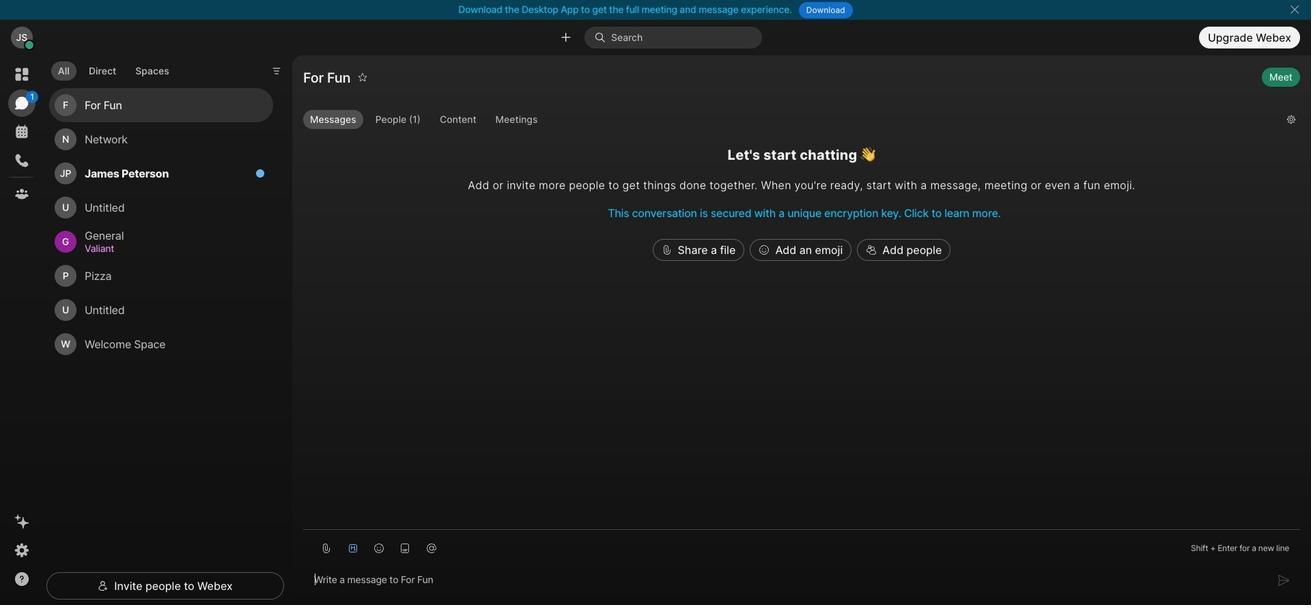 Task type: locate. For each thing, give the bounding box(es) containing it.
untitled list item
[[49, 191, 273, 225], [49, 293, 273, 327]]

untitled list item up valiant element
[[49, 191, 273, 225]]

navigation
[[0, 55, 44, 605]]

for fun list item
[[49, 88, 273, 122]]

tab list
[[48, 53, 179, 85]]

group
[[303, 110, 1277, 132]]

1 vertical spatial untitled list item
[[49, 293, 273, 327]]

1 untitled list item from the top
[[49, 191, 273, 225]]

untitled list item down valiant element
[[49, 293, 273, 327]]

message composer toolbar element
[[303, 530, 1301, 562]]

0 vertical spatial untitled list item
[[49, 191, 273, 225]]

general list item
[[49, 225, 273, 259]]



Task type: describe. For each thing, give the bounding box(es) containing it.
welcome space list item
[[49, 327, 273, 361]]

valiant element
[[85, 241, 257, 256]]

2 untitled list item from the top
[[49, 293, 273, 327]]

webex tab list
[[8, 61, 38, 208]]

cancel_16 image
[[1290, 4, 1301, 15]]

pizza list item
[[49, 259, 273, 293]]

new messages image
[[255, 169, 265, 178]]

network list item
[[49, 122, 273, 157]]

james peterson, new messages list item
[[49, 157, 273, 191]]



Task type: vqa. For each thing, say whether or not it's contained in the screenshot.
1st Untitled list item
yes



